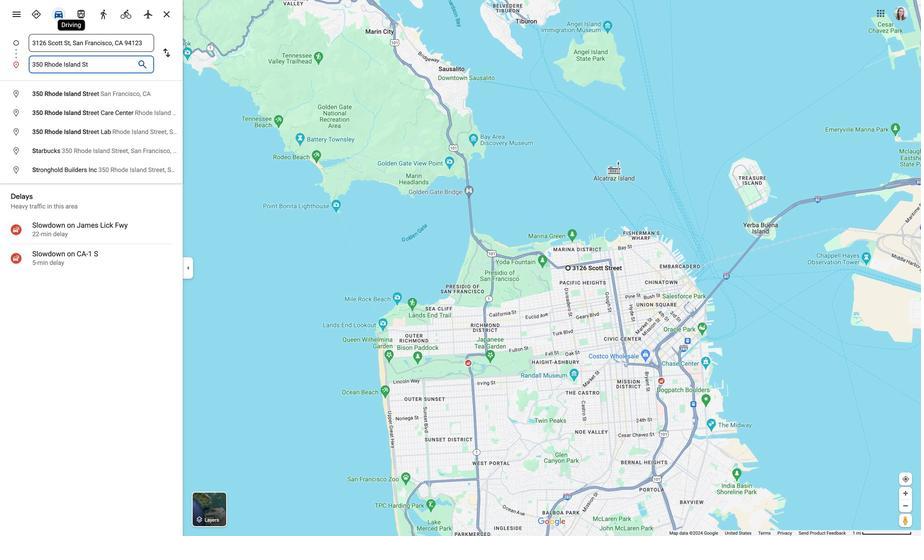 Task type: describe. For each thing, give the bounding box(es) containing it.
none radio flights
[[139, 5, 158, 22]]

show street view coverage image
[[900, 515, 913, 528]]

show your location image
[[902, 476, 910, 484]]

none radio transit
[[72, 5, 91, 22]]

list inside google maps element
[[0, 34, 198, 74]]

google maps element
[[0, 0, 921, 537]]

walking image
[[98, 9, 109, 20]]

none field starting point 3126 scott st, san francisco, ca 94123
[[32, 34, 151, 52]]

google account: claire pajot  
(claire@adept.ai) image
[[894, 6, 908, 21]]

directions main content
[[0, 0, 183, 537]]

none radio driving
[[49, 5, 68, 22]]

transit image
[[76, 9, 87, 20]]

none radio walking
[[94, 5, 113, 22]]

none radio best travel modes
[[27, 5, 46, 22]]

best travel modes image
[[31, 9, 42, 20]]



Task type: locate. For each thing, give the bounding box(es) containing it.
collapse side panel image
[[183, 264, 193, 273]]

zoom in image
[[903, 491, 909, 497]]

Starting point 3126 Scott St, San Francisco, CA 94123 field
[[32, 38, 151, 48]]

none field down starting point 3126 scott st, san francisco, ca 94123 field
[[32, 56, 135, 74]]

2 list item from the top
[[0, 56, 183, 74]]

cycling image
[[121, 9, 131, 20]]

5 cell from the top
[[0, 163, 218, 178]]

list item down starting point 3126 scott st, san francisco, ca 94123 field
[[0, 56, 183, 74]]

driving image
[[53, 9, 64, 20]]

1 horizontal spatial none radio
[[139, 5, 158, 22]]

none radio right driving radio
[[72, 5, 91, 22]]

1 vertical spatial none field
[[32, 56, 135, 74]]

0 vertical spatial none field
[[32, 34, 151, 52]]

none radio left driving radio
[[27, 5, 46, 22]]

4 none radio from the left
[[94, 5, 113, 22]]

list
[[0, 34, 198, 74]]

1 cell from the top
[[0, 87, 177, 102]]

none radio left cycling option
[[94, 5, 113, 22]]

none radio right cycling option
[[139, 5, 158, 22]]

none radio cycling
[[117, 5, 135, 22]]

2 cell from the top
[[0, 106, 242, 121]]

none field "destination 350 rhode island st"
[[32, 56, 135, 74]]

2 none radio from the left
[[139, 5, 158, 22]]

flights image
[[143, 9, 154, 20]]

None radio
[[27, 5, 46, 22], [49, 5, 68, 22], [72, 5, 91, 22], [94, 5, 113, 22]]

1 none field from the top
[[32, 34, 151, 52]]

zoom out image
[[903, 503, 909, 510]]

cell
[[0, 87, 177, 102], [0, 106, 242, 121], [0, 125, 220, 140], [0, 144, 181, 159], [0, 163, 218, 178]]

list item down walking image
[[0, 34, 198, 63]]

grid inside google maps element
[[0, 85, 242, 180]]

grid
[[0, 85, 242, 180]]

None radio
[[117, 5, 135, 22], [139, 5, 158, 22]]

0 horizontal spatial none radio
[[117, 5, 135, 22]]

3 cell from the top
[[0, 125, 220, 140]]

3 none radio from the left
[[72, 5, 91, 22]]

list item
[[0, 34, 198, 63], [0, 56, 183, 74]]

1 none radio from the left
[[117, 5, 135, 22]]

1 list item from the top
[[0, 34, 198, 63]]

None field
[[32, 34, 151, 52], [32, 56, 135, 74]]

2 none radio from the left
[[49, 5, 68, 22]]

Destination 350 Rhode Island St field
[[32, 59, 135, 70]]

list item inside list
[[0, 56, 183, 74]]

1 none radio from the left
[[27, 5, 46, 22]]

none field up "destination 350 rhode island st" field
[[32, 34, 151, 52]]

none radio right best travel modes radio
[[49, 5, 68, 22]]

2 none field from the top
[[32, 56, 135, 74]]

4 cell from the top
[[0, 144, 181, 159]]

none radio right walking radio
[[117, 5, 135, 22]]



Task type: vqa. For each thing, say whether or not it's contained in the screenshot.
zoom in ICON
yes



